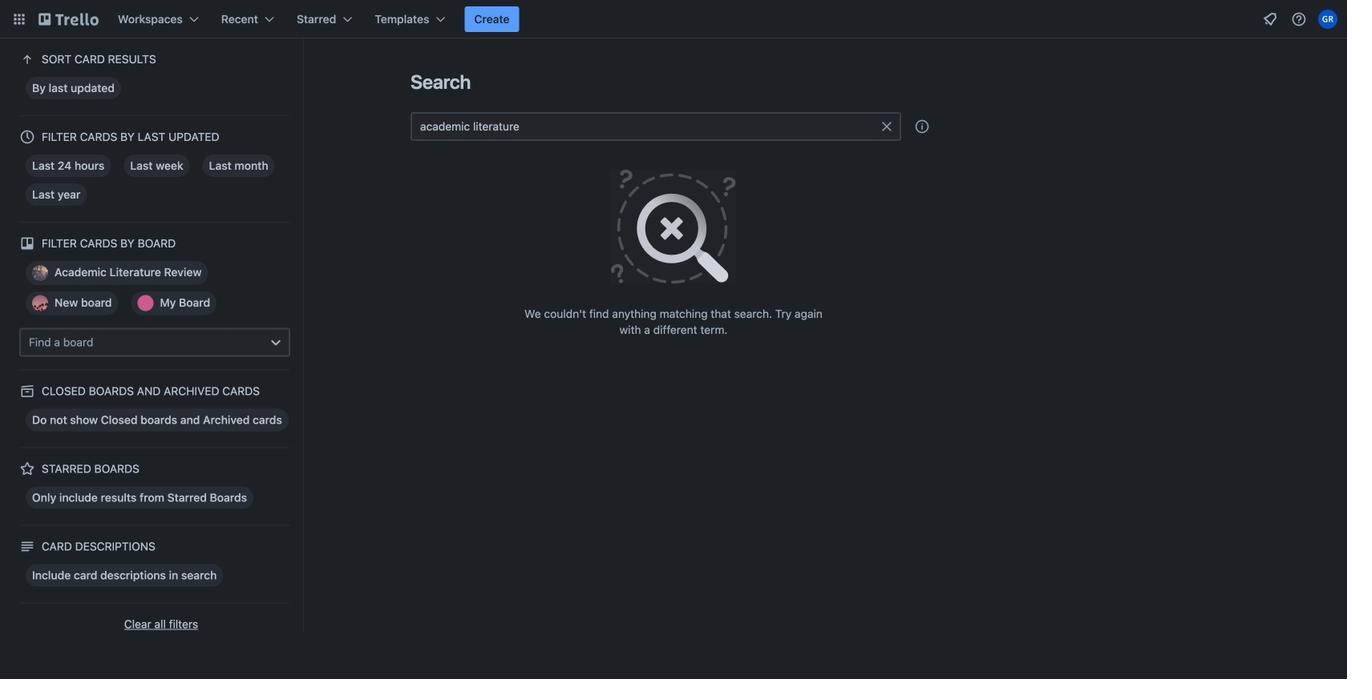 Task type: locate. For each thing, give the bounding box(es) containing it.
back to home image
[[38, 6, 99, 32]]



Task type: vqa. For each thing, say whether or not it's contained in the screenshot.
leftmost Create from template… icon
no



Task type: describe. For each thing, give the bounding box(es) containing it.
open information menu image
[[1291, 11, 1307, 27]]

search operators image
[[914, 119, 930, 135]]

primary element
[[0, 0, 1347, 38]]

greg robinson (gregrobinson96) image
[[1318, 10, 1337, 29]]

Enter your search keyword here text field
[[411, 112, 901, 141]]

0 notifications image
[[1260, 10, 1280, 29]]



